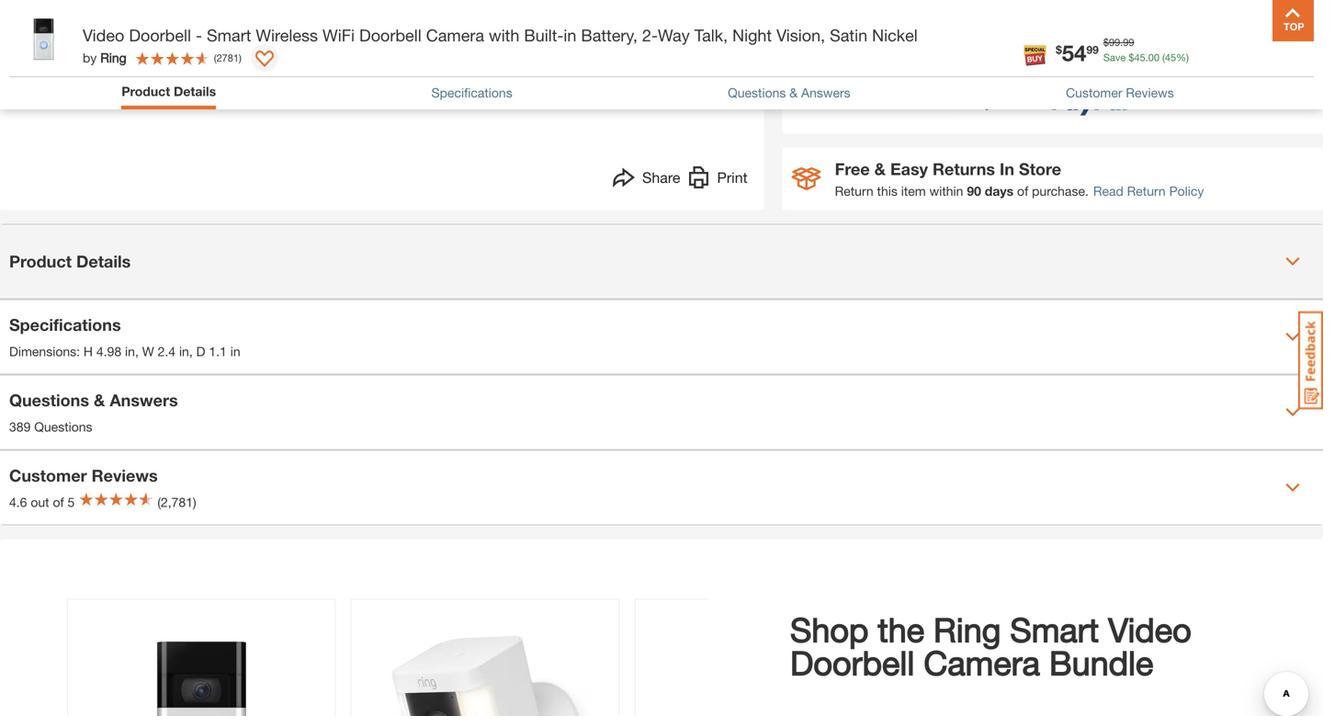Task type: locate. For each thing, give the bounding box(es) containing it.
1 vertical spatial questions
[[9, 390, 89, 410]]

details
[[174, 84, 216, 99], [76, 251, 131, 271]]

99
[[1110, 36, 1121, 48], [1124, 36, 1135, 48], [1087, 43, 1099, 56]]

customer reviews
[[1067, 85, 1175, 100], [9, 466, 158, 485]]

1 horizontal spatial .
[[1146, 51, 1149, 63]]

questions for questions & answers
[[728, 85, 786, 100]]

1 horizontal spatial 45
[[1166, 51, 1177, 63]]

2 horizontal spatial doorbell
[[791, 643, 915, 682]]

$ for 54
[[1056, 43, 1063, 56]]

out
[[31, 494, 49, 510]]

reviews up (2,781) on the left bottom of the page
[[92, 466, 158, 485]]

video
[[83, 25, 124, 45], [1109, 610, 1192, 649]]

0 horizontal spatial smart
[[207, 25, 251, 45]]

45 right 00
[[1166, 51, 1177, 63]]

0 horizontal spatial 99
[[1087, 43, 1099, 56]]

0 horizontal spatial product
[[9, 251, 72, 271]]

1 horizontal spatial of
[[1018, 183, 1029, 198]]

& inside free & easy returns in store return this item within 90 days of purchase. read return policy
[[875, 159, 886, 179]]

nickel
[[873, 25, 918, 45]]

&
[[790, 85, 798, 100], [875, 159, 886, 179], [94, 390, 105, 410]]

0 vertical spatial ring
[[100, 50, 127, 65]]

1 vertical spatial smart
[[1011, 610, 1100, 649]]

of right days
[[1018, 183, 1029, 198]]

0 horizontal spatial details
[[76, 251, 131, 271]]

customer reviews up 5
[[9, 466, 158, 485]]

1 vertical spatial video
[[1109, 610, 1192, 649]]

1 horizontal spatial package product image image
[[352, 600, 619, 716]]

2 package product image image from the left
[[352, 600, 619, 716]]

0 horizontal spatial answers
[[110, 390, 178, 410]]

answers inside questions & answers 389 questions
[[110, 390, 178, 410]]

feedback link image
[[1299, 311, 1324, 410]]

1 vertical spatial answers
[[110, 390, 178, 410]]

1 horizontal spatial customer
[[1067, 85, 1123, 100]]

$ right save
[[1129, 51, 1135, 63]]

. up save
[[1121, 36, 1124, 48]]

$ up or at the right top of the page
[[1056, 43, 1063, 56]]

questions down night
[[728, 85, 786, 100]]

0 vertical spatial smart
[[207, 25, 251, 45]]

- left wireless
[[196, 25, 202, 45]]

return down "free"
[[835, 183, 874, 198]]

%)
[[1177, 51, 1190, 63]]

product
[[122, 84, 170, 99], [9, 251, 72, 271]]

customer reviews down save
[[1067, 85, 1175, 100]]

answers down the "satin"
[[802, 85, 851, 100]]

389
[[9, 419, 31, 434]]

1 ( from the left
[[1163, 51, 1166, 63]]

- button
[[792, 12, 831, 51]]

+
[[882, 18, 895, 44]]

camera
[[426, 25, 485, 45], [924, 643, 1041, 682]]

specifications button
[[432, 83, 513, 102], [432, 83, 513, 102]]

ring inside "shop the ring smart video doorbell camera bundle"
[[934, 610, 1002, 649]]

reviews down 00
[[1127, 85, 1175, 100]]

answers down w
[[110, 390, 178, 410]]

2-
[[643, 25, 658, 45]]

in
[[564, 25, 577, 45], [125, 344, 135, 359], [179, 344, 189, 359], [231, 344, 241, 359]]

vision,
[[777, 25, 826, 45]]

days
[[985, 183, 1014, 198]]

return right read
[[1128, 183, 1166, 198]]

with
[[489, 25, 520, 45], [1024, 95, 1048, 110]]

shop the ring smart video doorbell camera bundle
[[791, 610, 1192, 682]]

1 horizontal spatial details
[[174, 84, 216, 99]]

customer down save
[[1067, 85, 1123, 100]]

ring
[[100, 50, 127, 65], [934, 610, 1002, 649]]

0 horizontal spatial return
[[835, 183, 874, 198]]

in left w
[[125, 344, 135, 359]]

1 45 from the left
[[1135, 51, 1146, 63]]

0 vertical spatial with
[[489, 25, 520, 45]]

ring right the
[[934, 610, 1002, 649]]

with left 'built-'
[[489, 25, 520, 45]]

- inside '-' button
[[807, 18, 816, 44]]

of
[[1018, 183, 1029, 198], [53, 494, 64, 510]]

specifications for specifications dimensions: h 4.98 in , w 2.4 in , d 1.1 in
[[9, 315, 121, 335]]

specifications up dimensions:
[[9, 315, 121, 335]]

0 vertical spatial reviews
[[1127, 85, 1175, 100]]

caret image
[[1286, 329, 1301, 344], [1286, 405, 1301, 420]]

0 vertical spatial video
[[83, 25, 124, 45]]

1 caret image from the top
[[1286, 329, 1301, 344]]

1 horizontal spatial with
[[1024, 95, 1048, 110]]

0 vertical spatial customer
[[1067, 85, 1123, 100]]

smart
[[207, 25, 251, 45], [1011, 610, 1100, 649]]

1 horizontal spatial 99
[[1110, 36, 1121, 48]]

0 horizontal spatial (
[[214, 52, 217, 64]]

1 horizontal spatial (
[[1163, 51, 1166, 63]]

policy
[[1170, 183, 1205, 198]]

0 horizontal spatial reviews
[[92, 466, 158, 485]]

$ 99 . 99 save $ 45 . 00 ( 45 %)
[[1104, 36, 1190, 63]]

1 horizontal spatial product
[[122, 84, 170, 99]]

,
[[135, 344, 139, 359], [189, 344, 193, 359]]

2 caret image from the top
[[1286, 405, 1301, 420]]

answers
[[802, 85, 851, 100], [110, 390, 178, 410]]

5
[[68, 494, 75, 510]]

easy
[[891, 159, 929, 179]]

1 vertical spatial with
[[1024, 95, 1048, 110]]

1 horizontal spatial ring
[[934, 610, 1002, 649]]

night
[[733, 25, 772, 45]]

-
[[807, 18, 816, 44], [196, 25, 202, 45]]

1 vertical spatial caret image
[[1286, 405, 1301, 420]]

0 vertical spatial customer reviews
[[1067, 85, 1175, 100]]

& inside questions & answers 389 questions
[[94, 390, 105, 410]]

( left )
[[214, 52, 217, 64]]

0 vertical spatial &
[[790, 85, 798, 100]]

( inside '$ 99 . 99 save $ 45 . 00 ( 45 %)'
[[1163, 51, 1166, 63]]

0 horizontal spatial of
[[53, 494, 64, 510]]

None field
[[831, 12, 869, 51]]

product down by ring
[[122, 84, 170, 99]]

in left d
[[179, 344, 189, 359]]

0 vertical spatial caret image
[[1286, 329, 1301, 344]]

1 vertical spatial ring
[[934, 610, 1002, 649]]

1 vertical spatial &
[[875, 159, 886, 179]]

.
[[1121, 36, 1124, 48], [1146, 51, 1149, 63]]

0 vertical spatial details
[[174, 84, 216, 99]]

1 horizontal spatial video
[[1109, 610, 1192, 649]]

0 vertical spatial questions
[[728, 85, 786, 100]]

1 horizontal spatial &
[[790, 85, 798, 100]]

2 ( from the left
[[214, 52, 217, 64]]

by
[[83, 50, 97, 65]]

reviews
[[1127, 85, 1175, 100], [92, 466, 158, 485]]

0 horizontal spatial customer reviews
[[9, 466, 158, 485]]

way
[[658, 25, 690, 45]]

1 horizontal spatial customer reviews
[[1067, 85, 1175, 100]]

icon image
[[792, 167, 822, 190]]

customer reviews button
[[1067, 83, 1175, 102], [1067, 83, 1175, 102]]

2 vertical spatial &
[[94, 390, 105, 410]]

1 horizontal spatial reviews
[[1127, 85, 1175, 100]]

1 vertical spatial camera
[[924, 643, 1041, 682]]

0 horizontal spatial package product image image
[[68, 600, 335, 716]]

- left the "satin"
[[807, 18, 816, 44]]

product up dimensions:
[[9, 251, 72, 271]]

specifications inside specifications dimensions: h 4.98 in , w 2.4 in , d 1.1 in
[[9, 315, 121, 335]]

1 horizontal spatial smart
[[1011, 610, 1100, 649]]

questions right 389
[[34, 419, 92, 434]]

1 horizontal spatial answers
[[802, 85, 851, 100]]

1 vertical spatial specifications
[[9, 315, 121, 335]]

0 horizontal spatial 45
[[1135, 51, 1146, 63]]

with right 'now'
[[1024, 95, 1048, 110]]

now
[[996, 95, 1020, 110]]

caret image
[[1286, 254, 1301, 269], [1286, 480, 1301, 495]]

this
[[878, 183, 898, 198]]

, left d
[[189, 344, 193, 359]]

smart inside "shop the ring smart video doorbell camera bundle"
[[1011, 610, 1100, 649]]

1 caret image from the top
[[1286, 254, 1301, 269]]

1 vertical spatial customer reviews
[[9, 466, 158, 485]]

0 horizontal spatial specifications
[[9, 315, 121, 335]]

customer
[[1067, 85, 1123, 100], [9, 466, 87, 485]]

$
[[1104, 36, 1110, 48], [1056, 43, 1063, 56], [1129, 51, 1135, 63]]

45 left 00
[[1135, 51, 1146, 63]]

product details down ( 2781 )
[[122, 84, 216, 99]]

$ inside $ 54 99
[[1056, 43, 1063, 56]]

1 vertical spatial product details
[[9, 251, 131, 271]]

in
[[1000, 159, 1015, 179]]

0 vertical spatial of
[[1018, 183, 1029, 198]]

(2,781)
[[158, 494, 196, 510]]

buy
[[970, 95, 992, 110]]

0 horizontal spatial ,
[[135, 344, 139, 359]]

share button
[[613, 166, 681, 193]]

1 vertical spatial .
[[1146, 51, 1149, 63]]

1 horizontal spatial $
[[1104, 36, 1110, 48]]

questions up 389
[[9, 390, 89, 410]]

1 horizontal spatial -
[[807, 18, 816, 44]]

1 return from the left
[[835, 183, 874, 198]]

bundle
[[1050, 643, 1154, 682]]

specifications dimensions: h 4.98 in , w 2.4 in , d 1.1 in
[[9, 315, 241, 359]]

0 vertical spatial product
[[122, 84, 170, 99]]

1 horizontal spatial return
[[1128, 183, 1166, 198]]

specifications down video doorbell - smart wireless wifi doorbell camera with built-in battery, 2-way talk, night vision, satin nickel
[[432, 85, 513, 100]]

product details
[[122, 84, 216, 99], [9, 251, 131, 271]]

. right save
[[1146, 51, 1149, 63]]

1 horizontal spatial specifications
[[432, 85, 513, 100]]

1 vertical spatial product
[[9, 251, 72, 271]]

ring right by
[[100, 50, 127, 65]]

& down the 4.98 at the left of page
[[94, 390, 105, 410]]

0 vertical spatial answers
[[802, 85, 851, 100]]

00
[[1149, 51, 1160, 63]]

h
[[84, 344, 93, 359]]

1 horizontal spatial doorbell
[[359, 25, 422, 45]]

customer up 4.6 out of 5
[[9, 466, 87, 485]]

0 horizontal spatial camera
[[426, 25, 485, 45]]

2 45 from the left
[[1166, 51, 1177, 63]]

package product image image
[[68, 600, 335, 716], [352, 600, 619, 716], [636, 600, 903, 716]]

, left w
[[135, 344, 139, 359]]

talk,
[[695, 25, 728, 45]]

questions for questions & answers 389 questions
[[9, 390, 89, 410]]

1 horizontal spatial ,
[[189, 344, 193, 359]]

2.4
[[158, 344, 176, 359]]

0 horizontal spatial $
[[1056, 43, 1063, 56]]

to
[[401, 87, 413, 102]]

details down ( 2781 )
[[174, 84, 216, 99]]

product details button
[[122, 82, 216, 105], [122, 82, 216, 101], [0, 225, 1324, 298]]

of left 5
[[53, 494, 64, 510]]

w
[[142, 344, 154, 359]]

45
[[1135, 51, 1146, 63], [1166, 51, 1177, 63]]

questions
[[728, 85, 786, 100], [9, 390, 89, 410], [34, 419, 92, 434]]

& down vision,
[[790, 85, 798, 100]]

& up this
[[875, 159, 886, 179]]

1 vertical spatial details
[[76, 251, 131, 271]]

smart for wireless
[[207, 25, 251, 45]]

99 inside $ 54 99
[[1087, 43, 1099, 56]]

1 horizontal spatial camera
[[924, 643, 1041, 682]]

specifications
[[432, 85, 513, 100], [9, 315, 121, 335]]

satin
[[830, 25, 868, 45]]

1 vertical spatial caret image
[[1286, 480, 1301, 495]]

2 horizontal spatial &
[[875, 159, 886, 179]]

image
[[362, 87, 398, 102]]

( right 00
[[1163, 51, 1166, 63]]

in left battery, at the left top
[[564, 25, 577, 45]]

$ up save
[[1104, 36, 1110, 48]]

0 horizontal spatial customer
[[9, 466, 87, 485]]

1 vertical spatial customer
[[9, 466, 87, 485]]

product details up h
[[9, 251, 131, 271]]

0 vertical spatial specifications
[[432, 85, 513, 100]]

0 horizontal spatial with
[[489, 25, 520, 45]]

0 vertical spatial .
[[1121, 36, 1124, 48]]

0 horizontal spatial ring
[[100, 50, 127, 65]]

return
[[835, 183, 874, 198], [1128, 183, 1166, 198]]

questions & answers button
[[728, 83, 851, 102], [728, 83, 851, 102]]

details up specifications dimensions: h 4.98 in , w 2.4 in , d 1.1 in
[[76, 251, 131, 271]]

2 horizontal spatial package product image image
[[636, 600, 903, 716]]

answers for questions & answers 389 questions
[[110, 390, 178, 410]]

0 vertical spatial caret image
[[1286, 254, 1301, 269]]

zoom
[[416, 87, 450, 102]]

0 horizontal spatial &
[[94, 390, 105, 410]]



Task type: vqa. For each thing, say whether or not it's contained in the screenshot.
-
yes



Task type: describe. For each thing, give the bounding box(es) containing it.
buy now with button
[[923, 81, 1178, 116]]

camera inside "shop the ring smart video doorbell camera bundle"
[[924, 643, 1041, 682]]

2 , from the left
[[189, 344, 193, 359]]

save
[[1104, 51, 1126, 63]]

$ 54 99
[[1056, 40, 1099, 66]]

& for free & easy returns in store
[[875, 159, 886, 179]]

within
[[930, 183, 964, 198]]

caret image for specifications
[[1286, 329, 1301, 344]]

buy now with
[[970, 95, 1048, 110]]

2 horizontal spatial $
[[1129, 51, 1135, 63]]

0 vertical spatial camera
[[426, 25, 485, 45]]

answers for questions & answers
[[802, 85, 851, 100]]

smart for video
[[1011, 610, 1100, 649]]

read return policy link
[[1094, 181, 1205, 201]]

top button
[[1273, 0, 1315, 41]]

caret image for questions & answers
[[1286, 405, 1301, 420]]

display image
[[255, 51, 274, 69]]

54
[[1063, 40, 1087, 66]]

1 , from the left
[[135, 344, 139, 359]]

2 caret image from the top
[[1286, 480, 1301, 495]]

4.6 out of 5
[[9, 494, 75, 510]]

free & easy returns in store return this item within 90 days of purchase. read return policy
[[835, 159, 1205, 198]]

battery,
[[581, 25, 638, 45]]

share
[[643, 169, 681, 186]]

1 vertical spatial reviews
[[92, 466, 158, 485]]

0 vertical spatial product details
[[122, 84, 216, 99]]

with inside button
[[1024, 95, 1048, 110]]

built-
[[524, 25, 564, 45]]

& for questions & answers
[[94, 390, 105, 410]]

the
[[878, 610, 925, 649]]

returns
[[933, 159, 996, 179]]

wifi
[[323, 25, 355, 45]]

or
[[1041, 64, 1060, 79]]

3 package product image image from the left
[[636, 600, 903, 716]]

of inside free & easy returns in store return this item within 90 days of purchase. read return policy
[[1018, 183, 1029, 198]]

0 horizontal spatial video
[[83, 25, 124, 45]]

4.98
[[96, 344, 122, 359]]

1 vertical spatial of
[[53, 494, 64, 510]]

0 horizontal spatial doorbell
[[129, 25, 191, 45]]

2 vertical spatial questions
[[34, 419, 92, 434]]

in right 1.1
[[231, 344, 241, 359]]

dimensions:
[[9, 344, 80, 359]]

90
[[967, 183, 982, 198]]

shop
[[791, 610, 869, 649]]

specifications for specifications
[[432, 85, 513, 100]]

4.6
[[9, 494, 27, 510]]

hover
[[324, 87, 359, 102]]

2781
[[217, 52, 239, 64]]

1.1
[[209, 344, 227, 359]]

$ for 99
[[1104, 36, 1110, 48]]

purchase.
[[1033, 183, 1089, 198]]

store
[[1020, 159, 1062, 179]]

( 2781 )
[[214, 52, 242, 64]]

2 horizontal spatial 99
[[1124, 36, 1135, 48]]

questions & answers 389 questions
[[9, 390, 178, 434]]

print
[[718, 169, 748, 186]]

0 horizontal spatial -
[[196, 25, 202, 45]]

item
[[902, 183, 926, 198]]

1 package product image image from the left
[[68, 600, 335, 716]]

doorbell inside "shop the ring smart video doorbell camera bundle"
[[791, 643, 915, 682]]

+ button
[[869, 12, 908, 51]]

d
[[196, 344, 205, 359]]

)
[[239, 52, 242, 64]]

hover image to zoom
[[324, 87, 450, 102]]

by ring
[[83, 50, 127, 65]]

product image image
[[14, 9, 74, 69]]

free
[[835, 159, 870, 179]]

questions & answers
[[728, 85, 851, 100]]

wireless
[[256, 25, 318, 45]]

satin nickel ring doorbell cameras 8vrasz sen0 40.2 image
[[13, 25, 94, 106]]

video doorbell - smart wireless wifi doorbell camera with built-in battery, 2-way talk, night vision, satin nickel
[[83, 25, 918, 45]]

print button
[[688, 166, 748, 193]]

0 horizontal spatial .
[[1121, 36, 1124, 48]]

video inside "shop the ring smart video doorbell camera bundle"
[[1109, 610, 1192, 649]]

2 return from the left
[[1128, 183, 1166, 198]]

read
[[1094, 183, 1124, 198]]

hover image to zoom button
[[111, 0, 663, 105]]



